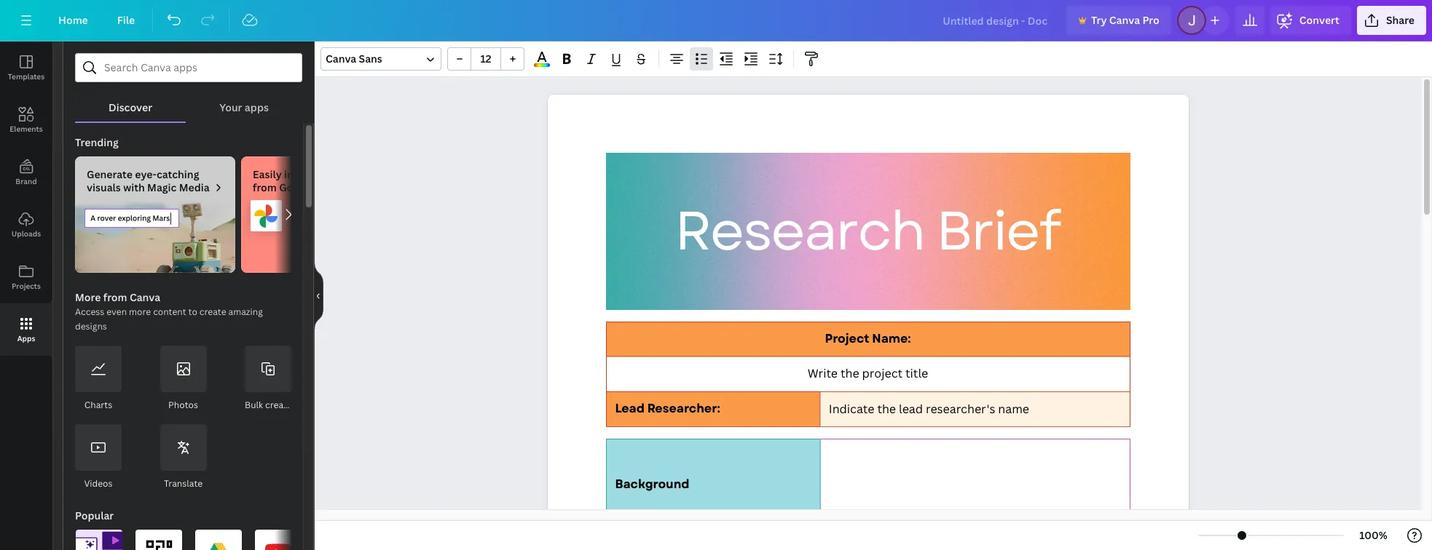 Task type: vqa. For each thing, say whether or not it's contained in the screenshot.
same.
no



Task type: locate. For each thing, give the bounding box(es) containing it.
hide image
[[314, 261, 323, 331]]

file button
[[105, 6, 147, 35]]

to
[[188, 306, 197, 318]]

photos right google
[[317, 181, 352, 194]]

research
[[674, 192, 924, 271]]

create inside more from canva access even more content to create amazing designs
[[199, 306, 226, 318]]

1 horizontal spatial canva
[[326, 52, 356, 66]]

catching
[[157, 168, 199, 181]]

photos inside easily import your images from google photos
[[317, 181, 352, 194]]

– – number field
[[476, 52, 496, 66]]

0 vertical spatial canva
[[1109, 13, 1140, 27]]

1 horizontal spatial photos
[[317, 181, 352, 194]]

try canva pro button
[[1066, 6, 1171, 35]]

2 vertical spatial canva
[[130, 291, 160, 304]]

brand button
[[0, 146, 52, 199]]

your apps
[[219, 101, 269, 114]]

from up even
[[103, 291, 127, 304]]

more
[[129, 306, 151, 318]]

uploads
[[12, 229, 41, 239]]

pro
[[1142, 13, 1159, 27]]

canva right try on the right of page
[[1109, 13, 1140, 27]]

photos
[[317, 181, 352, 194], [168, 399, 198, 412]]

group
[[447, 47, 524, 71]]

your apps button
[[186, 82, 302, 122]]

with
[[123, 181, 145, 194]]

your
[[219, 101, 242, 114]]

Search Canva apps search field
[[104, 54, 273, 82]]

canva inside try canva pro button
[[1109, 13, 1140, 27]]

share
[[1386, 13, 1415, 27]]

bulk
[[245, 399, 263, 412]]

apps
[[245, 101, 269, 114]]

templates button
[[0, 42, 52, 94]]

create right to
[[199, 306, 226, 318]]

canva left sans on the top
[[326, 52, 356, 66]]

charts
[[84, 399, 112, 412]]

discover
[[109, 101, 152, 114]]

0 horizontal spatial create
[[199, 306, 226, 318]]

canva up more
[[130, 291, 160, 304]]

0 horizontal spatial canva
[[130, 291, 160, 304]]

1 vertical spatial from
[[103, 291, 127, 304]]

from inside more from canva access even more content to create amazing designs
[[103, 291, 127, 304]]

color range image
[[534, 64, 550, 67]]

main menu bar
[[0, 0, 1432, 42]]

2 horizontal spatial canva
[[1109, 13, 1140, 27]]

research brief
[[674, 192, 1060, 271]]

canva
[[1109, 13, 1140, 27], [326, 52, 356, 66], [130, 291, 160, 304]]

import
[[284, 168, 318, 181]]

from left google
[[253, 181, 277, 194]]

more
[[75, 291, 101, 304]]

access
[[75, 306, 104, 318]]

elements
[[10, 124, 43, 134]]

1 vertical spatial photos
[[168, 399, 198, 412]]

uploads button
[[0, 199, 52, 251]]

amazing
[[228, 306, 263, 318]]

100% button
[[1350, 524, 1397, 548]]

from
[[253, 181, 277, 194], [103, 291, 127, 304]]

1 vertical spatial create
[[265, 399, 292, 412]]

canva sans button
[[321, 47, 441, 71]]

1 horizontal spatial create
[[265, 399, 292, 412]]

1 horizontal spatial from
[[253, 181, 277, 194]]

0 vertical spatial photos
[[317, 181, 352, 194]]

more from canva access even more content to create amazing designs
[[75, 291, 263, 333]]

projects
[[12, 281, 41, 291]]

share button
[[1357, 6, 1426, 35]]

visuals
[[87, 181, 121, 194]]

generate eye-catching visuals with magic media
[[87, 168, 209, 194]]

more from canva element
[[75, 346, 292, 492]]

projects button
[[0, 251, 52, 304]]

google
[[279, 181, 314, 194]]

create right bulk
[[265, 399, 292, 412]]

generate
[[87, 168, 133, 181]]

0 vertical spatial from
[[253, 181, 277, 194]]

canva inside canva sans popup button
[[326, 52, 356, 66]]

photos left bulk
[[168, 399, 198, 412]]

create inside more from canva element
[[265, 399, 292, 412]]

brief
[[936, 192, 1060, 271]]

0 horizontal spatial photos
[[168, 399, 198, 412]]

create
[[199, 306, 226, 318], [265, 399, 292, 412]]

discover button
[[75, 82, 186, 122]]

0 vertical spatial create
[[199, 306, 226, 318]]

0 horizontal spatial from
[[103, 291, 127, 304]]

1 vertical spatial canva
[[326, 52, 356, 66]]

100%
[[1359, 529, 1388, 543]]



Task type: describe. For each thing, give the bounding box(es) containing it.
file
[[117, 13, 135, 27]]

designs
[[75, 321, 107, 333]]

easily import your images from google photos
[[253, 168, 380, 194]]

trending
[[75, 135, 119, 149]]

textbox with the sentence, 'a rover exploring mars' over an image of a rover exploring mars image
[[75, 200, 235, 273]]

eye-
[[135, 168, 157, 181]]

easily
[[253, 168, 282, 181]]

brand
[[16, 176, 37, 186]]

photos inside more from canva element
[[168, 399, 198, 412]]

try canva pro
[[1091, 13, 1159, 27]]

home
[[58, 13, 88, 27]]

popular
[[75, 509, 114, 523]]

content
[[153, 306, 186, 318]]

side panel tab list
[[0, 42, 52, 356]]

sans
[[359, 52, 382, 66]]

convert button
[[1270, 6, 1351, 35]]

try
[[1091, 13, 1107, 27]]

videos
[[84, 478, 113, 490]]

translate
[[164, 478, 203, 490]]

canva inside more from canva access even more content to create amazing designs
[[130, 291, 160, 304]]

convert
[[1299, 13, 1339, 27]]

home link
[[47, 6, 100, 35]]

templates
[[8, 71, 45, 82]]

canva sans
[[326, 52, 382, 66]]

media
[[179, 181, 209, 194]]

apps
[[17, 334, 35, 344]]

images
[[346, 168, 380, 181]]

even
[[106, 306, 127, 318]]

Research Brief text field
[[547, 95, 1188, 551]]

apps button
[[0, 304, 52, 356]]

bulk create
[[245, 399, 292, 412]]

the google photos logo is positioned on the left side. to the right of the logo, there is a grid containing four images. these images display colorful shoes, shirts, or chairs. image
[[241, 200, 401, 273]]

from inside easily import your images from google photos
[[253, 181, 277, 194]]

your
[[320, 168, 343, 181]]

Design title text field
[[931, 6, 1061, 35]]

magic
[[147, 181, 177, 194]]

elements button
[[0, 94, 52, 146]]



